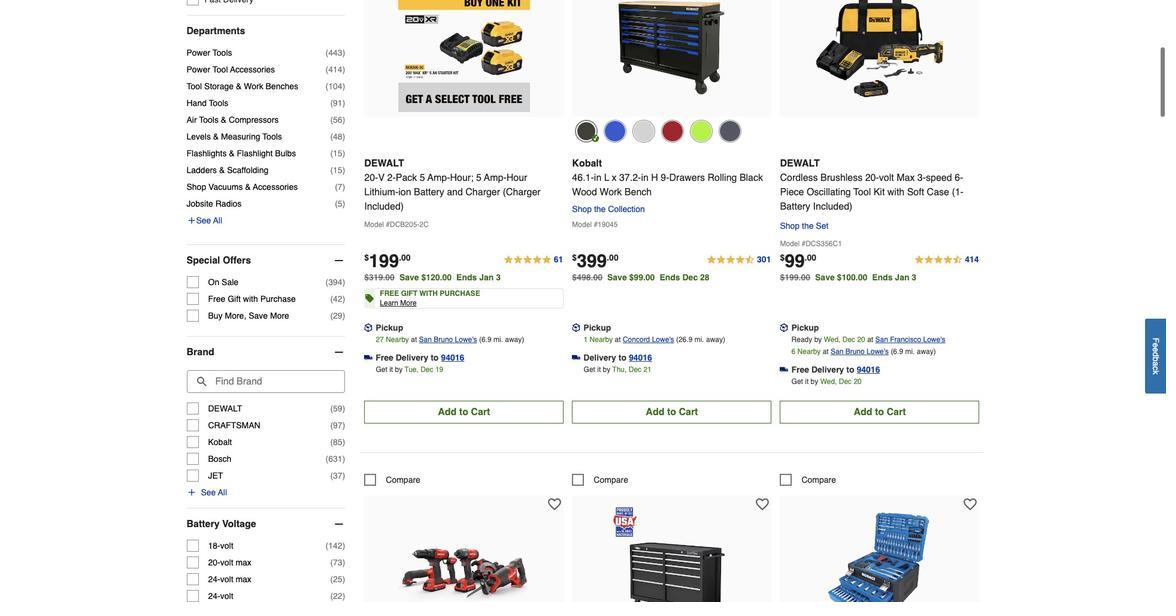 Task type: locate. For each thing, give the bounding box(es) containing it.
get it by wed, dec 20
[[792, 377, 862, 386]]

1 horizontal spatial dewalt
[[364, 158, 404, 169]]

2c
[[420, 220, 429, 229]]

1 horizontal spatial compare
[[594, 475, 628, 485]]

by down ready
[[811, 377, 818, 386]]

at up tue,
[[411, 336, 417, 344]]

$199.00 save $100.00 ends jan 3
[[780, 273, 917, 282]]

actual price $199.00 element
[[364, 250, 411, 271]]

truck filled image for free delivery to
[[364, 354, 373, 362]]

3 add from the left
[[854, 407, 873, 418]]

3 add to cart from the left
[[854, 407, 906, 418]]

1 vertical spatial minus image
[[333, 346, 345, 358]]

61 button
[[503, 253, 564, 267]]

dec
[[683, 273, 698, 282], [843, 336, 856, 344], [421, 365, 433, 374], [629, 365, 642, 374], [839, 377, 852, 386]]

1 pickup from the left
[[376, 323, 403, 333]]

2 compare from the left
[[594, 475, 628, 485]]

purchase
[[260, 294, 296, 304]]

0 horizontal spatial jan
[[479, 273, 494, 282]]

add down get it by wed, dec 20
[[854, 407, 873, 418]]

1 heart outline image from the left
[[548, 498, 562, 511]]

2 pickup image from the left
[[780, 324, 789, 332]]

5 down ( 7 )
[[338, 199, 342, 209]]

) up 91
[[342, 82, 345, 91]]

1 vertical spatial more
[[270, 311, 289, 321]]

compressors
[[229, 115, 279, 125]]

bench
[[625, 187, 652, 198]]

see all down jet
[[201, 488, 227, 497]]

special
[[187, 255, 220, 266]]

1 horizontal spatial ends
[[660, 273, 680, 282]]

) up 7
[[342, 165, 345, 175]]

12 ) from the top
[[342, 294, 345, 304]]

24- down 24-volt max
[[208, 591, 220, 601]]

1 .00 from the left
[[399, 253, 411, 262]]

0 horizontal spatial 20-
[[208, 558, 220, 567]]

20 down ready by wed, dec 20 at san francisco lowe's 6 nearby at san bruno lowe's (6.9 mi. away)
[[854, 377, 862, 386]]

13 ) from the top
[[342, 311, 345, 321]]

nearby right 27
[[386, 336, 409, 344]]

0 horizontal spatial 4.5 stars image
[[706, 253, 772, 267]]

) down 443
[[342, 65, 345, 74]]

wed,
[[824, 336, 841, 344], [821, 377, 837, 386]]

2 ends jan 3 element from the left
[[872, 273, 921, 282]]

add for 1st add to cart button from left
[[438, 407, 457, 418]]

nearby for free
[[386, 336, 409, 344]]

) for free gift with purchase
[[342, 294, 345, 304]]

#
[[386, 220, 390, 229], [594, 220, 598, 229], [802, 240, 806, 248]]

battery right ion in the left of the page
[[414, 187, 444, 198]]

$ inside $ 199 .00
[[364, 253, 369, 262]]

dec for get it by thu, dec 21
[[629, 365, 642, 374]]

) up 48
[[342, 115, 345, 125]]

1 horizontal spatial bruno
[[846, 347, 865, 356]]

1 e from the top
[[1151, 343, 1161, 348]]

199
[[369, 250, 399, 271]]

it down ready
[[805, 377, 809, 386]]

1 horizontal spatial the
[[802, 221, 814, 231]]

( for kobalt
[[330, 437, 333, 447]]

0 vertical spatial power
[[187, 48, 210, 58]]

c
[[1151, 366, 1161, 371]]

414 inside button
[[965, 255, 979, 264]]

8 ) from the top
[[342, 165, 345, 175]]

0 vertical spatial tool
[[213, 65, 228, 74]]

.00 inside $ 399 .00
[[607, 253, 619, 262]]

hand tools
[[187, 98, 228, 108]]

delivery up tue,
[[396, 353, 428, 362]]

5014441975 element
[[780, 474, 836, 486]]

.00 inside $ 199 .00
[[399, 253, 411, 262]]

94016 up 19
[[441, 353, 464, 362]]

san bruno lowe's button up 19
[[419, 334, 477, 346]]

( for flashlights & flashlight bulbs
[[330, 149, 333, 158]]

shop the set
[[780, 221, 829, 231]]

19 ) from the top
[[342, 541, 345, 551]]

tools for hand
[[209, 98, 228, 108]]

2 horizontal spatial 94016
[[857, 365, 880, 374]]

2 horizontal spatial get
[[792, 377, 803, 386]]

truck filled image
[[364, 354, 373, 362], [572, 354, 581, 362]]

battery up 18-
[[187, 519, 220, 530]]

craftsman 6-tool power tool combo kit with soft case (2-batteries included and charger included) image
[[398, 501, 530, 602]]

$ for 99
[[780, 253, 785, 262]]

0 horizontal spatial (6.9
[[479, 336, 492, 344]]

0 horizontal spatial 414
[[328, 65, 342, 74]]

add
[[438, 407, 457, 418], [646, 407, 665, 418], [854, 407, 873, 418]]

bruno inside ready by wed, dec 20 at san francisco lowe's 6 nearby at san bruno lowe's (6.9 mi. away)
[[846, 347, 865, 356]]

tools for power
[[213, 48, 232, 58]]

volt for ( 73 )
[[220, 558, 233, 567]]

save for 399
[[607, 273, 627, 282]]

ends right $100.00
[[872, 273, 893, 282]]

1 vertical spatial with
[[243, 294, 258, 304]]

17 ) from the top
[[342, 454, 345, 464]]

dec right ready
[[843, 336, 856, 344]]

) up ( 56 ) on the top of page
[[342, 98, 345, 108]]

2 horizontal spatial it
[[805, 377, 809, 386]]

the for dewalt cordless brushless 20-volt max 3-speed 6- piece oscillating tool kit with soft case (1- battery included)
[[802, 221, 814, 231]]

0 horizontal spatial add to cart
[[438, 407, 490, 418]]

san bruno lowe's button for at
[[831, 346, 889, 358]]

get down 6
[[792, 377, 803, 386]]

tool left kit
[[854, 187, 871, 198]]

black
[[740, 173, 763, 183]]

amp-
[[428, 173, 450, 183], [484, 173, 507, 183]]

minus image
[[333, 518, 345, 530]]

( 443 )
[[326, 48, 345, 58]]

2 horizontal spatial away)
[[917, 347, 936, 356]]

2 horizontal spatial delivery
[[812, 365, 844, 374]]

actual price $99.00 element
[[780, 250, 817, 271]]

get for get it by thu, dec 21
[[584, 365, 595, 374]]

$ inside $ 399 .00
[[572, 253, 577, 262]]

15
[[333, 149, 342, 158], [333, 165, 342, 175]]

1 vertical spatial (6.9
[[891, 347, 903, 356]]

) for jobsite radios
[[342, 199, 345, 209]]

4 ) from the top
[[342, 98, 345, 108]]

pickup image up truck filled image
[[780, 324, 789, 332]]

mi. inside ready by wed, dec 20 at san francisco lowe's 6 nearby at san bruno lowe's (6.9 mi. away)
[[905, 347, 915, 356]]

2 vertical spatial shop
[[780, 221, 800, 231]]

it for thu, dec 21
[[597, 365, 601, 374]]

2 truck filled image from the left
[[572, 354, 581, 362]]

( 15 )
[[330, 149, 345, 158], [330, 165, 345, 175]]

shop
[[187, 182, 206, 192], [572, 204, 592, 214], [780, 221, 800, 231]]

truck filled image down pickup image
[[364, 354, 373, 362]]

with right kit
[[888, 187, 905, 198]]

1 $ from the left
[[364, 253, 369, 262]]

1 truck filled image from the left
[[364, 354, 373, 362]]

) down 631
[[342, 471, 345, 481]]

1 included) from the left
[[364, 201, 404, 212]]

11 ) from the top
[[342, 278, 345, 287]]

1 horizontal spatial shop
[[572, 204, 592, 214]]

3 $ from the left
[[780, 253, 785, 262]]

3 ends from the left
[[872, 273, 893, 282]]

plus image
[[187, 216, 196, 225], [187, 488, 196, 497]]

) for flashlights & flashlight bulbs
[[342, 149, 345, 158]]

volt up 20-volt max
[[220, 541, 233, 551]]

1 horizontal spatial away)
[[706, 336, 725, 344]]

9 ) from the top
[[342, 182, 345, 192]]

was price $319.00 element
[[364, 270, 400, 282]]

97
[[333, 421, 342, 430]]

volt up 24-volt max
[[220, 558, 233, 567]]

1 vertical spatial 20
[[854, 377, 862, 386]]

green image
[[690, 120, 713, 143]]

$ inside $ 99 .00
[[780, 253, 785, 262]]

1 horizontal spatial truck filled image
[[572, 354, 581, 362]]

1 horizontal spatial free delivery to 94016
[[792, 365, 880, 374]]

91
[[333, 98, 342, 108]]

d
[[1151, 352, 1161, 357]]

included) down oscillating
[[813, 201, 853, 212]]

) down 97
[[342, 437, 345, 447]]

jan for 199
[[479, 273, 494, 282]]

2 pickup from the left
[[584, 323, 611, 333]]

4.5 stars image
[[706, 253, 772, 267], [914, 253, 980, 267]]

1 ends jan 3 element from the left
[[457, 273, 506, 282]]

dec for $498.00 save $99.00 ends dec 28
[[683, 273, 698, 282]]

) up 73
[[342, 541, 345, 551]]

bruno up get it by wed, dec 20
[[846, 347, 865, 356]]

included) inside dewalt cordless brushless 20-volt max 3-speed 6- piece oscillating tool kit with soft case (1- battery included)
[[813, 201, 853, 212]]

air tools & compressors
[[187, 115, 279, 125]]

0 horizontal spatial tool
[[187, 82, 202, 91]]

5002905279 element
[[572, 474, 628, 486]]

it for wed, dec 20
[[805, 377, 809, 386]]

at
[[411, 336, 417, 344], [615, 336, 621, 344], [868, 336, 874, 344], [823, 347, 829, 356]]

Find Brand text field
[[187, 370, 345, 393]]

0 horizontal spatial ends jan 3 element
[[457, 273, 506, 282]]

1 horizontal spatial 3
[[912, 273, 917, 282]]

ready
[[792, 336, 813, 344]]

get it by thu, dec 21
[[584, 365, 652, 374]]

was price $199.00 element
[[780, 270, 815, 282]]

16 ) from the top
[[342, 437, 345, 447]]

0 vertical spatial with
[[888, 187, 905, 198]]

0 horizontal spatial delivery
[[396, 353, 428, 362]]

1 compare from the left
[[386, 475, 420, 485]]

( 42 )
[[330, 294, 345, 304]]

61
[[554, 255, 563, 264]]

0 vertical spatial (6.9
[[479, 336, 492, 344]]

wed, down ready by wed, dec 20 at san francisco lowe's 6 nearby at san bruno lowe's (6.9 mi. away)
[[821, 377, 837, 386]]

all down jet
[[218, 488, 227, 497]]

save
[[400, 273, 419, 282], [607, 273, 627, 282], [815, 273, 835, 282], [249, 311, 268, 321]]

0 horizontal spatial pickup image
[[572, 324, 581, 332]]

4.5 stars image for 99
[[914, 253, 980, 267]]

1 max from the top
[[236, 558, 252, 567]]

1 ( 15 ) from the top
[[330, 149, 345, 158]]

$319.00
[[364, 273, 395, 282]]

1 horizontal spatial jan
[[895, 273, 910, 282]]

1 15 from the top
[[333, 149, 342, 158]]

( 5 )
[[335, 199, 345, 209]]

& up vacuums
[[219, 165, 225, 175]]

1 horizontal spatial #
[[594, 220, 598, 229]]

f
[[1151, 338, 1161, 343]]

1 vertical spatial free
[[376, 353, 394, 362]]

24- up 24-volt
[[208, 575, 220, 584]]

1 vertical spatial wed,
[[821, 377, 837, 386]]

48
[[333, 132, 342, 142]]

k
[[1151, 371, 1161, 375]]

1 horizontal spatial model
[[572, 220, 592, 229]]

1 in from the left
[[594, 173, 602, 183]]

20 left francisco
[[858, 336, 866, 344]]

24- for 24-volt
[[208, 591, 220, 601]]

0 horizontal spatial pickup
[[376, 323, 403, 333]]

minus image inside brand button
[[333, 346, 345, 358]]

2 .00 from the left
[[607, 253, 619, 262]]

model left 19045
[[572, 220, 592, 229]]

2 minus image from the top
[[333, 346, 345, 358]]

pickup image for free
[[780, 324, 789, 332]]

1 jan from the left
[[479, 273, 494, 282]]

see all button
[[187, 215, 222, 227], [187, 487, 227, 499]]

) up "( 42 )"
[[342, 278, 345, 287]]

minus image
[[333, 255, 345, 267], [333, 346, 345, 358]]

) down 48
[[342, 149, 345, 158]]

it left thu,
[[597, 365, 601, 374]]

1 vertical spatial free delivery to 94016
[[792, 365, 880, 374]]

) for ladders & scaffolding
[[342, 165, 345, 175]]

1 horizontal spatial cart
[[679, 407, 698, 418]]

get for get it by wed, dec 20
[[792, 377, 803, 386]]

) up 97
[[342, 404, 345, 414]]

2 15 from the top
[[333, 165, 342, 175]]

15 ) from the top
[[342, 421, 345, 430]]

0 vertical spatial 414
[[328, 65, 342, 74]]

nearby down ready
[[798, 347, 821, 356]]

hand
[[187, 98, 207, 108]]

1 ) from the top
[[342, 48, 345, 58]]

by right ready
[[815, 336, 822, 344]]

$ for 399
[[572, 253, 577, 262]]

$ up $319.00
[[364, 253, 369, 262]]

1 horizontal spatial it
[[597, 365, 601, 374]]

$ right 301 at the top right of the page
[[780, 253, 785, 262]]

max up 24-volt max
[[236, 558, 252, 567]]

( for power tool accessories
[[326, 65, 328, 74]]

3 cart from the left
[[887, 407, 906, 418]]

) down 59
[[342, 421, 345, 430]]

$99.00
[[629, 273, 655, 282]]

ends for 199
[[457, 273, 477, 282]]

jan right $100.00
[[895, 273, 910, 282]]

ends jan 3 element
[[457, 273, 506, 282], [872, 273, 921, 282]]

compare inside 5013107409 element
[[386, 475, 420, 485]]

94016 button up 19
[[441, 352, 464, 364]]

( for craftsman
[[330, 421, 333, 430]]

blue image
[[604, 120, 627, 143]]

2 4.5 stars image from the left
[[914, 253, 980, 267]]

see all down jobsite radios
[[196, 216, 222, 225]]

20 ) from the top
[[342, 558, 345, 567]]

2 horizontal spatial 94016 button
[[857, 364, 880, 376]]

0 horizontal spatial cart
[[471, 407, 490, 418]]

0 horizontal spatial free
[[208, 294, 225, 304]]

) down the 42
[[342, 311, 345, 321]]

1 see all button from the top
[[187, 215, 222, 227]]

$120.00
[[421, 273, 452, 282]]

0 horizontal spatial .00
[[399, 253, 411, 262]]

) for tool storage & work benches
[[342, 82, 345, 91]]

levels & measuring tools
[[187, 132, 282, 142]]

1 add to cart from the left
[[438, 407, 490, 418]]

2 power from the top
[[187, 65, 210, 74]]

dewalt 20-v 2-pack 5 amp-hour; 5 amp-hour lithium-ion battery and charger (charger included) image
[[398, 0, 530, 112]]

bruno
[[434, 336, 453, 344], [846, 347, 865, 356]]

( 25 )
[[330, 575, 345, 584]]

1 vertical spatial power
[[187, 65, 210, 74]]

shop for 46.1-in l x 37.2-in h 9-drawers rolling black wood work bench
[[572, 204, 592, 214]]

kobalt inside kobalt 46.1-in l x 37.2-in h 9-drawers rolling black wood work bench
[[572, 158, 602, 169]]

shop down wood
[[572, 204, 592, 214]]

94016 down ready by wed, dec 20 at san francisco lowe's 6 nearby at san bruno lowe's (6.9 mi. away)
[[857, 365, 880, 374]]

san up get it by wed, dec 20
[[831, 347, 844, 356]]

nearby right 1 at bottom
[[590, 336, 613, 344]]

2 included) from the left
[[813, 201, 853, 212]]

volt for ( 142 )
[[220, 541, 233, 551]]

1 horizontal spatial amp-
[[484, 173, 507, 183]]

1 vertical spatial bruno
[[846, 347, 865, 356]]

94016 button up 21 on the bottom of the page
[[629, 352, 652, 364]]

save left $99.00
[[607, 273, 627, 282]]

0 horizontal spatial battery
[[187, 519, 220, 530]]

104
[[328, 82, 342, 91]]

(6.9 down purchase
[[479, 336, 492, 344]]

included) down lithium-
[[364, 201, 404, 212]]

actual price $399.00 element
[[572, 250, 619, 271]]

27
[[376, 336, 384, 344]]

59
[[333, 404, 342, 414]]

free delivery to 94016 for wed,
[[792, 365, 880, 374]]

301 button
[[706, 253, 772, 267]]

flashlight
[[237, 149, 273, 158]]

22
[[333, 591, 342, 601]]

3 compare from the left
[[802, 475, 836, 485]]

15 for flashlights & flashlight bulbs
[[333, 149, 342, 158]]

with inside dewalt cordless brushless 20-volt max 3-speed 6- piece oscillating tool kit with soft case (1- battery included)
[[888, 187, 905, 198]]

) for levels & measuring tools
[[342, 132, 345, 142]]

) for kobalt
[[342, 437, 345, 447]]

2 add from the left
[[646, 407, 665, 418]]

2 horizontal spatial nearby
[[798, 347, 821, 356]]

$ 99 .00
[[780, 250, 817, 271]]

14 ) from the top
[[342, 404, 345, 414]]

1 horizontal spatial more
[[400, 299, 417, 307]]

pickup up ready
[[792, 323, 819, 333]]

7 ) from the top
[[342, 149, 345, 158]]

1 power from the top
[[187, 48, 210, 58]]

.00 inside $ 99 .00
[[805, 253, 817, 262]]

6 ) from the top
[[342, 132, 345, 142]]

1 horizontal spatial heart outline image
[[756, 498, 769, 511]]

0 horizontal spatial kobalt
[[208, 437, 232, 447]]

add down 19
[[438, 407, 457, 418]]

( 15 ) down ( 48 )
[[330, 149, 345, 158]]

0 horizontal spatial add to cart button
[[364, 401, 564, 424]]

( for ladders & scaffolding
[[330, 165, 333, 175]]

1 plus image from the top
[[187, 216, 196, 225]]

3 ) from the top
[[342, 82, 345, 91]]

2 horizontal spatial model
[[780, 240, 800, 248]]

dec left the 28
[[683, 273, 698, 282]]

2 horizontal spatial add to cart
[[854, 407, 906, 418]]

2 ( 15 ) from the top
[[330, 165, 345, 175]]

shop vacuums & accessories
[[187, 182, 298, 192]]

1
[[584, 336, 588, 344]]

(
[[326, 48, 328, 58], [326, 65, 328, 74], [326, 82, 328, 91], [330, 98, 333, 108], [330, 115, 333, 125], [330, 132, 333, 142], [330, 149, 333, 158], [330, 165, 333, 175], [335, 182, 338, 192], [335, 199, 338, 209], [326, 278, 328, 287], [330, 294, 333, 304], [330, 311, 333, 321], [330, 404, 333, 414], [330, 421, 333, 430], [330, 437, 333, 447], [326, 454, 328, 464], [330, 471, 333, 481], [326, 541, 328, 551], [330, 558, 333, 567], [330, 575, 333, 584], [330, 591, 333, 601]]

1 minus image from the top
[[333, 255, 345, 267]]

0 vertical spatial the
[[594, 204, 606, 214]]

21 ) from the top
[[342, 575, 345, 584]]

1 vertical spatial kobalt
[[208, 437, 232, 447]]

0 vertical spatial free delivery to 94016
[[376, 353, 464, 362]]

voltage
[[222, 519, 256, 530]]

kobalt for kobalt
[[208, 437, 232, 447]]

2 ) from the top
[[342, 65, 345, 74]]

2 24- from the top
[[208, 591, 220, 601]]

) for 20-volt max
[[342, 558, 345, 567]]

0 horizontal spatial the
[[594, 204, 606, 214]]

with right "gift"
[[243, 294, 258, 304]]

truck filled image for delivery to
[[572, 354, 581, 362]]

the left set
[[802, 221, 814, 231]]

work down 'power tool accessories'
[[244, 82, 263, 91]]

) up '29'
[[342, 294, 345, 304]]

1 amp- from the left
[[428, 173, 450, 183]]

by left tue,
[[395, 365, 403, 374]]

( 15 ) up ( 7 )
[[330, 165, 345, 175]]

1 horizontal spatial 414
[[965, 255, 979, 264]]

( 97 )
[[330, 421, 345, 430]]

add down 21 on the bottom of the page
[[646, 407, 665, 418]]

jan
[[479, 273, 494, 282], [895, 273, 910, 282]]

2 horizontal spatial add
[[854, 407, 873, 418]]

22 ) from the top
[[342, 591, 345, 601]]

minus image down '29'
[[333, 346, 345, 358]]

0 horizontal spatial 94016
[[441, 353, 464, 362]]

0 horizontal spatial it
[[389, 365, 393, 374]]

was price $498.00 element
[[572, 270, 607, 282]]

0 vertical spatial battery
[[414, 187, 444, 198]]

dewalt 20-v 2-pack 5 amp-hour; 5 amp-hour lithium-ion battery and charger (charger included)
[[364, 158, 541, 212]]

3 heart outline image from the left
[[964, 498, 977, 511]]

san bruno lowe's button up get it by wed, dec 20
[[831, 346, 889, 358]]

on sale
[[208, 278, 238, 287]]

air
[[187, 115, 197, 125]]

dewalt inside dewalt 20-v 2-pack 5 amp-hour; 5 amp-hour lithium-ion battery and charger (charger included)
[[364, 158, 404, 169]]

2 3 from the left
[[912, 273, 917, 282]]

and
[[447, 187, 463, 198]]

1 add from the left
[[438, 407, 457, 418]]

) for 18-volt
[[342, 541, 345, 551]]

minus image inside special offers button
[[333, 255, 345, 267]]

) for power tool accessories
[[342, 65, 345, 74]]

work
[[244, 82, 263, 91], [600, 187, 622, 198]]

dewalt inside dewalt cordless brushless 20-volt max 3-speed 6- piece oscillating tool kit with soft case (1- battery included)
[[780, 158, 820, 169]]

compare for 5013107409 element
[[386, 475, 420, 485]]

ladders & scaffolding
[[187, 165, 269, 175]]

5
[[420, 173, 425, 183], [476, 173, 482, 183], [338, 199, 342, 209]]

0 vertical spatial minus image
[[333, 255, 345, 267]]

compare inside 5002905279 element
[[594, 475, 628, 485]]

(6.9 inside ready by wed, dec 20 at san francisco lowe's 6 nearby at san bruno lowe's (6.9 mi. away)
[[891, 347, 903, 356]]

compare inside 5014441975 element
[[802, 475, 836, 485]]

volt down 24-volt max
[[220, 591, 233, 601]]

1 horizontal spatial pickup image
[[780, 324, 789, 332]]

free down 27
[[376, 353, 394, 362]]

) for 24-volt
[[342, 591, 345, 601]]

2 horizontal spatial shop
[[780, 221, 800, 231]]

2 add to cart from the left
[[646, 407, 698, 418]]

ends right $99.00
[[660, 273, 680, 282]]

3 .00 from the left
[[805, 253, 817, 262]]

work down x
[[600, 187, 622, 198]]

nearby for delivery
[[590, 336, 613, 344]]

battery inside dewalt 20-v 2-pack 5 amp-hour; 5 amp-hour lithium-ion battery and charger (charger included)
[[414, 187, 444, 198]]

2 horizontal spatial battery
[[780, 201, 811, 212]]

lowe's down purchase
[[455, 336, 477, 344]]

( for 24-volt max
[[330, 575, 333, 584]]

24-
[[208, 575, 220, 584], [208, 591, 220, 601]]

accessories down "scaffolding" at the left of the page
[[253, 182, 298, 192]]

heart outline image
[[548, 498, 562, 511], [756, 498, 769, 511], [964, 498, 977, 511]]

jan for 99
[[895, 273, 910, 282]]

brand button
[[187, 337, 345, 368]]

ends for 399
[[660, 273, 680, 282]]

by for get it by wed, dec 20
[[811, 377, 818, 386]]

2 horizontal spatial $
[[780, 253, 785, 262]]

free delivery to 94016 up get it by wed, dec 20
[[792, 365, 880, 374]]

18-
[[208, 541, 220, 551]]

2 vertical spatial battery
[[187, 519, 220, 530]]

5 ) from the top
[[342, 115, 345, 125]]

pickup image
[[572, 324, 581, 332], [780, 324, 789, 332]]

oscillating
[[807, 187, 851, 198]]

0 vertical spatial 20
[[858, 336, 866, 344]]

( for shop vacuums & accessories
[[335, 182, 338, 192]]

) down 25
[[342, 591, 345, 601]]

94016 button for 19
[[441, 352, 464, 364]]

accessories up tool storage & work benches
[[230, 65, 275, 74]]

94016 for get it by wed, dec 20
[[857, 365, 880, 374]]

the
[[594, 204, 606, 214], [802, 221, 814, 231]]

2 $ from the left
[[572, 253, 577, 262]]

20-volt max
[[208, 558, 252, 567]]

94016
[[441, 353, 464, 362], [629, 353, 652, 362], [857, 365, 880, 374]]

compare for 5014441975 element
[[802, 475, 836, 485]]

1 horizontal spatial get
[[584, 365, 595, 374]]

get left thu,
[[584, 365, 595, 374]]

the up the model # 19045
[[594, 204, 606, 214]]

the for kobalt 46.1-in l x 37.2-in h 9-drawers rolling black wood work bench
[[594, 204, 606, 214]]

.00 down model # dcs356c1
[[805, 253, 817, 262]]

kobalt up bosch
[[208, 437, 232, 447]]

0 vertical spatial more
[[400, 299, 417, 307]]

10 ) from the top
[[342, 199, 345, 209]]

red image
[[662, 120, 684, 143]]

included) inside dewalt 20-v 2-pack 5 amp-hour; 5 amp-hour lithium-ion battery and charger (charger included)
[[364, 201, 404, 212]]

1 horizontal spatial in
[[641, 173, 649, 183]]

0 horizontal spatial shop
[[187, 182, 206, 192]]

by left thu,
[[603, 365, 611, 374]]

1 vertical spatial see
[[201, 488, 216, 497]]

1 pickup image from the left
[[572, 324, 581, 332]]

1 4.5 stars image from the left
[[706, 253, 772, 267]]

) for bosch
[[342, 454, 345, 464]]

all down jobsite radios
[[213, 216, 222, 225]]

craftsman
[[208, 421, 260, 430]]

amp- up charger
[[484, 173, 507, 183]]

0 horizontal spatial add
[[438, 407, 457, 418]]

volt for ( 22 )
[[220, 591, 233, 601]]

volt up kit
[[879, 173, 894, 183]]

ends dec 28 element
[[660, 273, 714, 282]]

4.5 stars image containing 414
[[914, 253, 980, 267]]

1 horizontal spatial included)
[[813, 201, 853, 212]]

plus image up battery voltage
[[187, 488, 196, 497]]

2 ends from the left
[[660, 273, 680, 282]]

dewalt for 20-
[[364, 158, 404, 169]]

4.5 stars image containing 301
[[706, 253, 772, 267]]

1 ends from the left
[[457, 273, 477, 282]]

san up the get it by tue, dec 19 at the left of page
[[419, 336, 432, 344]]

2 horizontal spatial heart outline image
[[964, 498, 977, 511]]

( for 20-volt max
[[330, 558, 333, 567]]

94016 button
[[441, 352, 464, 364], [629, 352, 652, 364], [857, 364, 880, 376]]

$ 199 .00
[[364, 250, 411, 271]]

2 horizontal spatial #
[[802, 240, 806, 248]]

cordless
[[780, 173, 818, 183]]

1 horizontal spatial pickup
[[584, 323, 611, 333]]

minus image for brand
[[333, 346, 345, 358]]

savings save $120.00 element
[[400, 273, 506, 282]]

0 vertical spatial see all button
[[187, 215, 222, 227]]

2 max from the top
[[236, 575, 252, 584]]

1 horizontal spatial with
[[888, 187, 905, 198]]

1 24- from the top
[[208, 575, 220, 584]]

to
[[431, 353, 439, 362], [619, 353, 627, 362], [847, 365, 855, 374], [459, 407, 468, 418], [667, 407, 676, 418], [875, 407, 884, 418]]

save down free gift with purchase
[[249, 311, 268, 321]]

) up ( 414 )
[[342, 48, 345, 58]]

2 horizontal spatial cart
[[887, 407, 906, 418]]

see
[[196, 216, 211, 225], [201, 488, 216, 497]]

1 3 from the left
[[496, 273, 501, 282]]

18 ) from the top
[[342, 471, 345, 481]]

sale
[[222, 278, 238, 287]]

2 jan from the left
[[895, 273, 910, 282]]

pack
[[396, 173, 417, 183]]

& right levels
[[213, 132, 219, 142]]

631
[[328, 454, 342, 464]]

0 horizontal spatial heart outline image
[[548, 498, 562, 511]]

with
[[420, 289, 438, 298]]



Task type: vqa. For each thing, say whether or not it's contained in the screenshot.


Task type: describe. For each thing, give the bounding box(es) containing it.
(charger
[[503, 187, 541, 198]]

minus image for special offers
[[333, 255, 345, 267]]

( 85 )
[[330, 437, 345, 447]]

( 631 )
[[326, 454, 345, 464]]

dcs356c1
[[806, 240, 842, 248]]

(1-
[[952, 187, 964, 198]]

( for dewalt
[[330, 404, 333, 414]]

24- for 24-volt max
[[208, 575, 220, 584]]

( for hand tools
[[330, 98, 333, 108]]

san bruno lowe's button for pickup
[[419, 334, 477, 346]]

tools up bulbs
[[263, 132, 282, 142]]

battery voltage
[[187, 519, 256, 530]]

1 vertical spatial all
[[218, 488, 227, 497]]

.00 for 399
[[607, 253, 619, 262]]

( for jet
[[330, 471, 333, 481]]

it for tue, dec 19
[[389, 365, 393, 374]]

nearby inside ready by wed, dec 20 at san francisco lowe's 6 nearby at san bruno lowe's (6.9 mi. away)
[[798, 347, 821, 356]]

2 in from the left
[[641, 173, 649, 183]]

0 horizontal spatial san
[[419, 336, 432, 344]]

rolling
[[708, 173, 737, 183]]

pickup for 27
[[376, 323, 403, 333]]

94016 for get it by tue, dec 19
[[441, 353, 464, 362]]

) for power tools
[[342, 48, 345, 58]]

) for craftsman
[[342, 421, 345, 430]]

443
[[328, 48, 342, 58]]

2 amp- from the left
[[484, 173, 507, 183]]

& up levels & measuring tools at the left top of page
[[221, 115, 227, 125]]

add for first add to cart button from the right
[[854, 407, 873, 418]]

2 add to cart button from the left
[[572, 401, 772, 424]]

) for dewalt
[[342, 404, 345, 414]]

94016 button for 20
[[857, 364, 880, 376]]

$319.00 save $120.00 ends jan 3
[[364, 273, 501, 282]]

20- inside dewalt cordless brushless 20-volt max 3-speed 6- piece oscillating tool kit with soft case (1- battery included)
[[865, 173, 879, 183]]

) for hand tools
[[342, 98, 345, 108]]

battery inside dewalt cordless brushless 20-volt max 3-speed 6- piece oscillating tool kit with soft case (1- battery included)
[[780, 201, 811, 212]]

1 cart from the left
[[471, 407, 490, 418]]

save for 99
[[815, 273, 835, 282]]

lowe's down san francisco lowe's button
[[867, 347, 889, 356]]

francisco
[[890, 336, 921, 344]]

savings save $100.00 element
[[815, 273, 921, 282]]

lowe's left (26.9
[[652, 336, 674, 344]]

( for bosch
[[326, 454, 328, 464]]

2 e from the top
[[1151, 348, 1161, 352]]

.00 for 199
[[399, 253, 411, 262]]

2 cart from the left
[[679, 407, 698, 418]]

20- inside dewalt 20-v 2-pack 5 amp-hour; 5 amp-hour lithium-ion battery and charger (charger included)
[[364, 173, 378, 183]]

max for 24-volt max
[[236, 575, 252, 584]]

ends jan 3 element for 99
[[872, 273, 921, 282]]

add to cart for first add to cart button from the right
[[854, 407, 906, 418]]

3 pickup from the left
[[792, 323, 819, 333]]

special offers
[[187, 255, 251, 266]]

0 vertical spatial see
[[196, 216, 211, 225]]

1 horizontal spatial san
[[831, 347, 844, 356]]

wood
[[572, 187, 597, 198]]

power tool accessories
[[187, 65, 275, 74]]

add to cart for 2nd add to cart button from the left
[[646, 407, 698, 418]]

( 59 )
[[330, 404, 345, 414]]

0 horizontal spatial dewalt
[[208, 404, 242, 414]]

l
[[604, 173, 609, 183]]

( 142 )
[[326, 541, 345, 551]]

& down levels & measuring tools at the left top of page
[[229, 149, 235, 158]]

get for get it by tue, dec 19
[[376, 365, 387, 374]]

394
[[328, 278, 342, 287]]

1 add to cart button from the left
[[364, 401, 564, 424]]

0 horizontal spatial work
[[244, 82, 263, 91]]

25
[[333, 575, 342, 584]]

gift
[[401, 289, 418, 298]]

1 vertical spatial tool
[[187, 82, 202, 91]]

departments element
[[187, 25, 345, 37]]

0 horizontal spatial 5
[[338, 199, 342, 209]]

dec for get it by wed, dec 20
[[839, 377, 852, 386]]

( for tool storage & work benches
[[326, 82, 328, 91]]

at up get it by wed, dec 20
[[823, 347, 829, 356]]

tools for air
[[199, 115, 219, 125]]

399
[[577, 250, 607, 271]]

.00 for 99
[[805, 253, 817, 262]]

on
[[208, 278, 219, 287]]

# for cordless brushless 20-volt max 3-speed 6- piece oscillating tool kit with soft case (1- battery included)
[[802, 240, 806, 248]]

( for free gift with purchase
[[330, 294, 333, 304]]

2 horizontal spatial san
[[876, 336, 888, 344]]

savings save $99.00 element
[[607, 273, 714, 282]]

1 horizontal spatial 94016
[[629, 353, 652, 362]]

0 vertical spatial shop
[[187, 182, 206, 192]]

pickup image
[[364, 324, 373, 332]]

pickup image for delivery
[[572, 324, 581, 332]]

brand
[[187, 347, 214, 358]]

dewalt for cordless
[[780, 158, 820, 169]]

0 vertical spatial see all
[[196, 216, 222, 225]]

model for cordless brushless 20-volt max 3-speed 6- piece oscillating tool kit with soft case (1- battery included)
[[780, 240, 800, 248]]

away) inside ready by wed, dec 20 at san francisco lowe's 6 nearby at san bruno lowe's (6.9 mi. away)
[[917, 347, 936, 356]]

battery inside button
[[187, 519, 220, 530]]

by inside ready by wed, dec 20 at san francisco lowe's 6 nearby at san bruno lowe's (6.9 mi. away)
[[815, 336, 822, 344]]

0 horizontal spatial bruno
[[434, 336, 453, 344]]

( for on sale
[[326, 278, 328, 287]]

ends for 99
[[872, 273, 893, 282]]

5 stars image
[[503, 253, 564, 267]]

46.1-
[[572, 173, 594, 183]]

delivery for get it by tue, dec 19
[[396, 353, 428, 362]]

v
[[378, 173, 385, 183]]

case
[[927, 187, 949, 198]]

model for 46.1-in l x 37.2-in h 9-drawers rolling black wood work bench
[[572, 220, 592, 229]]

& down "scaffolding" at the left of the page
[[245, 182, 251, 192]]

( for air tools & compressors
[[330, 115, 333, 125]]

29
[[333, 311, 342, 321]]

thu,
[[613, 365, 627, 374]]

free for get it by wed, dec 20
[[792, 365, 809, 374]]

f e e d b a c k
[[1151, 338, 1161, 375]]

( 7 )
[[335, 182, 345, 192]]

6-
[[955, 173, 963, 183]]

storage
[[204, 82, 234, 91]]

73
[[333, 558, 342, 567]]

3 add to cart button from the left
[[780, 401, 980, 424]]

power tools
[[187, 48, 232, 58]]

0 vertical spatial accessories
[[230, 65, 275, 74]]

volt inside dewalt cordless brushless 20-volt max 3-speed 6- piece oscillating tool kit with soft case (1- battery included)
[[879, 173, 894, 183]]

free delivery to 94016 for tue,
[[376, 353, 464, 362]]

( 91 )
[[330, 98, 345, 108]]

buy more, save more
[[208, 311, 289, 321]]

tag filled image
[[366, 290, 374, 307]]

flashlights
[[187, 149, 227, 158]]

more inside the free gift with purchase learn more
[[400, 299, 417, 307]]

x
[[612, 173, 617, 183]]

0 horizontal spatial mi.
[[494, 336, 503, 344]]

) for on sale
[[342, 278, 345, 287]]

0 horizontal spatial model
[[364, 220, 384, 229]]

( 29 )
[[330, 311, 345, 321]]

1 vertical spatial accessories
[[253, 182, 298, 192]]

dewalt cordless brushless 20-volt max 3-speed 6-piece oscillating tool kit with soft case (1-battery included) image
[[814, 0, 946, 112]]

85
[[333, 437, 342, 447]]

94016 button for 21
[[629, 352, 652, 364]]

5013107409 element
[[364, 474, 420, 486]]

max for 20-volt max
[[236, 558, 252, 567]]

craftsman 2000 series 52-in w x 37.5-in h 10-drawer steel rolling tool cabinet (black) image
[[606, 501, 738, 602]]

( for jobsite radios
[[335, 199, 338, 209]]

( for levels & measuring tools
[[330, 132, 333, 142]]

2 heart outline image from the left
[[756, 498, 769, 511]]

kobalt for kobalt 46.1-in l x 37.2-in h 9-drawers rolling black wood work bench
[[572, 158, 602, 169]]

free
[[380, 289, 399, 298]]

0 horizontal spatial #
[[386, 220, 390, 229]]

9-
[[661, 173, 669, 183]]

shop the set link
[[780, 219, 829, 233]]

# for 46.1-in l x 37.2-in h 9-drawers rolling black wood work bench
[[594, 220, 598, 229]]

( for buy more, save more
[[330, 311, 333, 321]]

shop for cordless brushless 20-volt max 3-speed 6- piece oscillating tool kit with soft case (1- battery included)
[[780, 221, 800, 231]]

20 inside ready by wed, dec 20 at san francisco lowe's 6 nearby at san bruno lowe's (6.9 mi. away)
[[858, 336, 866, 344]]

truck filled image
[[780, 366, 789, 374]]

purchase
[[440, 289, 480, 298]]

offers
[[223, 255, 251, 266]]

at left francisco
[[868, 336, 874, 344]]

37.2-
[[619, 173, 641, 183]]

brushless
[[821, 173, 863, 183]]

) for shop vacuums & accessories
[[342, 182, 345, 192]]

2 plus image from the top
[[187, 488, 196, 497]]

flashlights & flashlight bulbs
[[187, 149, 296, 158]]

3 for 99
[[912, 273, 917, 282]]

3 for 199
[[496, 273, 501, 282]]

1 nearby at concord lowe's (26.9 mi. away)
[[584, 336, 725, 344]]

( for 18-volt
[[326, 541, 328, 551]]

free gift with purchase
[[208, 294, 296, 304]]

0 horizontal spatial with
[[243, 294, 258, 304]]

kobalt 46.1-in l x 37.2-in h 9-drawers rolling black wood work bench image
[[606, 0, 738, 112]]

( 394 )
[[326, 278, 345, 287]]

at up delivery to 94016
[[615, 336, 621, 344]]

hour
[[507, 173, 527, 183]]

27 nearby at san bruno lowe's (6.9 mi. away)
[[376, 336, 524, 344]]

0 vertical spatial free
[[208, 294, 225, 304]]

2 see all button from the top
[[187, 487, 227, 499]]

ion
[[398, 187, 411, 198]]

1 horizontal spatial tool
[[213, 65, 228, 74]]

28
[[700, 273, 710, 282]]

white image
[[633, 120, 656, 143]]

( 104 )
[[326, 82, 345, 91]]

lithium-
[[364, 187, 398, 198]]

) for air tools & compressors
[[342, 115, 345, 125]]

max
[[897, 173, 915, 183]]

bulbs
[[275, 149, 296, 158]]

19045
[[598, 220, 618, 229]]

by for get it by thu, dec 21
[[603, 365, 611, 374]]

4.5 stars image for 399
[[706, 253, 772, 267]]

(26.9
[[676, 336, 693, 344]]

pickup for 1
[[584, 323, 611, 333]]

1 horizontal spatial delivery
[[584, 353, 616, 362]]

( 22 )
[[330, 591, 345, 601]]

work inside kobalt 46.1-in l x 37.2-in h 9-drawers rolling black wood work bench
[[600, 187, 622, 198]]

$ for 199
[[364, 253, 369, 262]]

compare for 5002905279 element
[[594, 475, 628, 485]]

add to cart for 1st add to cart button from left
[[438, 407, 490, 418]]

$498.00
[[572, 273, 603, 282]]

) for buy more, save more
[[342, 311, 345, 321]]

1 horizontal spatial 5
[[420, 173, 425, 183]]

bosch
[[208, 454, 231, 464]]

21
[[644, 365, 652, 374]]

by for get it by tue, dec 19
[[395, 365, 403, 374]]

set
[[816, 221, 829, 231]]

model # 19045
[[572, 220, 618, 229]]

buy
[[208, 311, 223, 321]]

( 15 ) for flashlights & flashlight bulbs
[[330, 149, 345, 158]]

1 horizontal spatial mi.
[[695, 336, 704, 344]]

radios
[[216, 199, 242, 209]]

model # dcs356c1
[[780, 240, 842, 248]]

0 vertical spatial all
[[213, 216, 222, 225]]

dec inside ready by wed, dec 20 at san francisco lowe's 6 nearby at san bruno lowe's (6.9 mi. away)
[[843, 336, 856, 344]]

soft
[[907, 187, 924, 198]]

tool storage & work benches
[[187, 82, 298, 91]]

add for 2nd add to cart button from the left
[[646, 407, 665, 418]]

& down 'power tool accessories'
[[236, 82, 242, 91]]

kobalt 277-piece standard (sae) and metric polished chrome mechanics tool set with hard case image
[[814, 501, 946, 602]]

wed, inside ready by wed, dec 20 at san francisco lowe's 6 nearby at san bruno lowe's (6.9 mi. away)
[[824, 336, 841, 344]]

2 horizontal spatial 5
[[476, 173, 482, 183]]

( 15 ) for ladders & scaffolding
[[330, 165, 345, 175]]

tool inside dewalt cordless brushless 20-volt max 3-speed 6- piece oscillating tool kit with soft case (1- battery included)
[[854, 187, 871, 198]]

levels
[[187, 132, 211, 142]]

gray image
[[719, 120, 742, 143]]

0 horizontal spatial away)
[[505, 336, 524, 344]]

( for power tools
[[326, 48, 328, 58]]

speed
[[926, 173, 952, 183]]

15 for ladders & scaffolding
[[333, 165, 342, 175]]

vacuums
[[209, 182, 243, 192]]

jobsite radios
[[187, 199, 242, 209]]

24-volt max
[[208, 575, 252, 584]]

black image
[[575, 120, 598, 143]]

volt for ( 25 )
[[220, 575, 233, 584]]

save for 199
[[400, 273, 419, 282]]

( 73 )
[[330, 558, 345, 567]]

lowe's right francisco
[[923, 336, 946, 344]]

free for get it by tue, dec 19
[[376, 353, 394, 362]]

1 vertical spatial see all
[[201, 488, 227, 497]]



